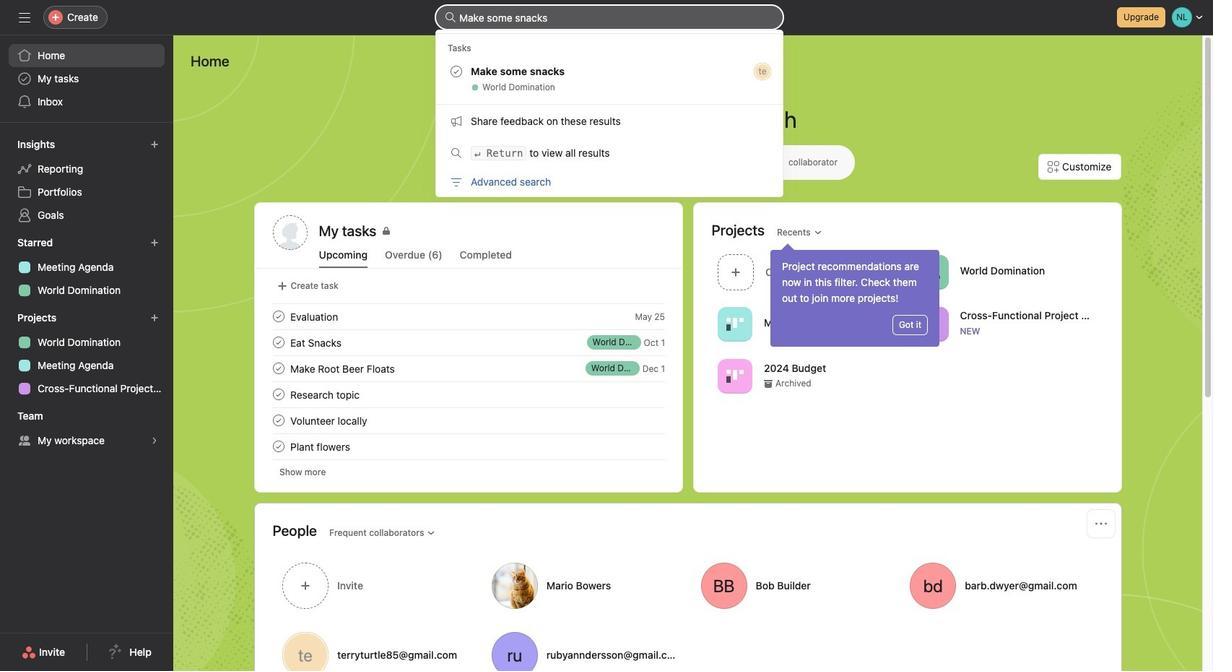 Task type: describe. For each thing, give the bounding box(es) containing it.
2 mark complete checkbox from the top
[[270, 386, 287, 403]]

3 mark complete checkbox from the top
[[270, 412, 287, 429]]

projects element
[[0, 305, 173, 403]]

board image
[[726, 367, 744, 385]]

teams element
[[0, 403, 173, 455]]

4 mark complete checkbox from the top
[[270, 438, 287, 455]]

insights element
[[0, 131, 173, 230]]

new project or portfolio image
[[150, 314, 159, 322]]

rocket image
[[923, 263, 940, 281]]

3 mark complete image from the top
[[270, 386, 287, 403]]

new insights image
[[150, 140, 159, 149]]

5 mark complete image from the top
[[270, 438, 287, 455]]

hide sidebar image
[[19, 12, 30, 23]]

see details, my workspace image
[[150, 436, 159, 445]]



Task type: vqa. For each thing, say whether or not it's contained in the screenshot.
See details, West Coast Employees 2 Image
no



Task type: locate. For each thing, give the bounding box(es) containing it.
list item
[[712, 250, 908, 294], [255, 303, 682, 329], [255, 329, 682, 355], [255, 355, 682, 381], [255, 381, 682, 407], [255, 433, 682, 459]]

add profile photo image
[[273, 215, 307, 250]]

prominent image
[[445, 12, 457, 23]]

tooltip
[[771, 246, 940, 347]]

line_and_symbols image
[[923, 315, 940, 333]]

Search tasks, projects, and more text field
[[436, 6, 783, 29]]

1 mark complete checkbox from the top
[[270, 308, 287, 325]]

1 mark complete image from the top
[[270, 308, 287, 325]]

add items to starred image
[[150, 238, 159, 247]]

1 vertical spatial mark complete checkbox
[[270, 386, 287, 403]]

Mark complete checkbox
[[270, 308, 287, 325], [270, 334, 287, 351], [270, 412, 287, 429], [270, 438, 287, 455]]

2 mark complete checkbox from the top
[[270, 334, 287, 351]]

global element
[[0, 35, 173, 122]]

mark complete image
[[270, 308, 287, 325], [270, 334, 287, 351], [270, 386, 287, 403], [270, 412, 287, 429], [270, 438, 287, 455]]

None field
[[436, 6, 783, 29]]

0 vertical spatial mark complete checkbox
[[270, 360, 287, 377]]

Mark complete checkbox
[[270, 360, 287, 377], [270, 386, 287, 403]]

starred element
[[0, 230, 173, 305]]

4 mark complete image from the top
[[270, 412, 287, 429]]

board image
[[726, 315, 744, 333]]

1 mark complete checkbox from the top
[[270, 360, 287, 377]]

2 mark complete image from the top
[[270, 334, 287, 351]]

mark complete image
[[270, 360, 287, 377]]

actions image
[[1096, 518, 1107, 530]]



